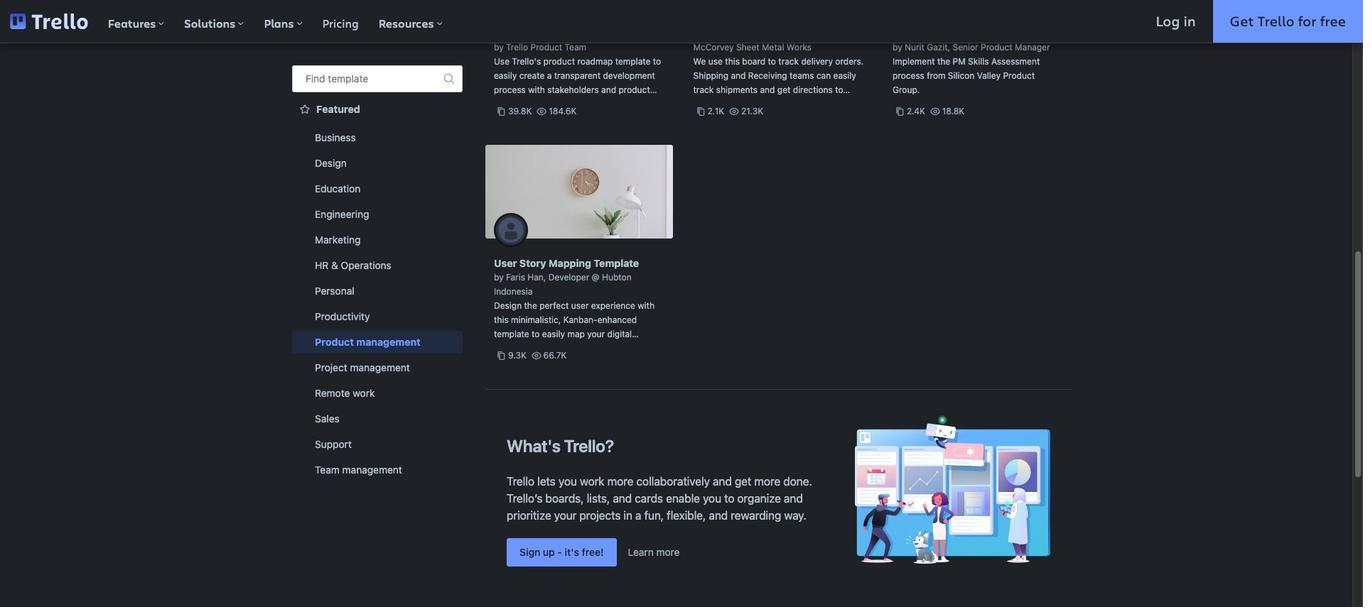 Task type: describe. For each thing, give the bounding box(es) containing it.
resources button
[[369, 0, 453, 43]]

design inside design link
[[315, 157, 347, 169]]

to down metal
[[768, 56, 776, 67]]

by chris mondeau, r+d manager @ mccorvey sheet metal works we use this board to track delivery orders. shipping and receiving teams can easily track shipments and get directions to deliver products.
[[694, 28, 864, 109]]

plans button
[[254, 0, 313, 43]]

1 horizontal spatial track
[[779, 56, 799, 67]]

developer
[[549, 272, 590, 283]]

story
[[520, 257, 547, 269]]

projects
[[580, 510, 621, 523]]

0 vertical spatial product
[[544, 56, 575, 67]]

operations
[[341, 260, 392, 272]]

productivity link
[[292, 306, 463, 328]]

products
[[494, 343, 530, 354]]

get trello for free link
[[1213, 0, 1364, 43]]

we
[[694, 56, 706, 67]]

product management link
[[292, 331, 463, 354]]

easily for r+d
[[834, 70, 857, 81]]

use
[[709, 56, 723, 67]]

template
[[594, 257, 639, 269]]

silicon
[[948, 70, 975, 81]]

marketing link
[[292, 229, 463, 252]]

sign
[[520, 547, 541, 559]]

by for by trello product team use trello's product roadmap template to easily create a transparent development process with stakeholders and product owners.
[[494, 42, 504, 53]]

featured
[[316, 103, 360, 115]]

team inside by trello product team use trello's product roadmap template to easily create a transparent development process with stakeholders and product owners.
[[565, 42, 587, 53]]

trello's
[[507, 493, 543, 506]]

a inside trello lets you work more collaboratively and get more done. trello's boards, lists, and cards enable you to organize and prioritize your projects in a fun, flexible, and rewarding way.
[[636, 510, 642, 523]]

marketing
[[315, 234, 361, 246]]

product down assessment
[[1004, 70, 1035, 81]]

manager inside by nurit gazit, senior product manager implement the pm skills assessment process from silicon valley product group.
[[1015, 42, 1051, 53]]

r+d
[[771, 28, 788, 38]]

sign up - it's free! button
[[507, 539, 617, 567]]

support
[[315, 439, 352, 451]]

valley
[[977, 70, 1001, 81]]

map
[[568, 329, 585, 340]]

chris
[[706, 28, 727, 38]]

0 horizontal spatial user
[[543, 343, 561, 354]]

han,
[[528, 272, 546, 283]]

find
[[306, 73, 325, 85]]

hubton
[[602, 272, 632, 283]]

trello for get
[[1258, 11, 1295, 31]]

product management
[[315, 336, 421, 348]]

this inside user story mapping template by faris han, developer @ hubton indonesia design the perfect user experience with this minimalistic, kanban-enhanced template to easily map your digital products to user stories.
[[494, 315, 509, 326]]

metal
[[762, 42, 785, 53]]

process inside by trello product team use trello's product roadmap template to easily create a transparent development process with stakeholders and product owners.
[[494, 85, 526, 95]]

21.3k
[[742, 106, 764, 117]]

trello lets you work more collaboratively and get more done. trello's boards, lists, and cards enable you to organize and prioritize your projects in a fun, flexible, and rewarding way.
[[507, 476, 812, 523]]

management for team management
[[342, 464, 402, 476]]

sales link
[[292, 408, 463, 431]]

productivity
[[315, 311, 370, 323]]

support link
[[292, 434, 463, 456]]

get inside by chris mondeau, r+d manager @ mccorvey sheet metal works we use this board to track delivery orders. shipping and receiving teams can easily track shipments and get directions to deliver products.
[[778, 85, 791, 95]]

delivery
[[802, 56, 833, 67]]

enable
[[666, 493, 700, 506]]

mccorvey
[[694, 42, 734, 53]]

easily for template
[[542, 329, 565, 340]]

design inside user story mapping template by faris han, developer @ hubton indonesia design the perfect user experience with this minimalistic, kanban-enhanced template to easily map your digital products to user stories.
[[494, 301, 522, 311]]

log in link
[[1139, 0, 1213, 43]]

transparent
[[554, 70, 601, 81]]

sheet
[[737, 42, 760, 53]]

by for by chris mondeau, r+d manager @ mccorvey sheet metal works we use this board to track delivery orders. shipping and receiving teams can easily track shipments and get directions to deliver products.
[[694, 28, 703, 38]]

what's trello?
[[507, 437, 614, 456]]

and inside by trello product team use trello's product roadmap template to easily create a transparent development process with stakeholders and product owners.
[[602, 85, 617, 95]]

group.
[[893, 85, 920, 95]]

orders.
[[836, 56, 864, 67]]

template inside by trello product team use trello's product roadmap template to easily create a transparent development process with stakeholders and product owners.
[[616, 56, 651, 67]]

collaboratively
[[637, 476, 710, 488]]

1 horizontal spatial user
[[571, 301, 589, 311]]

roadmap
[[578, 56, 613, 67]]

with for template
[[638, 301, 655, 311]]

0 horizontal spatial more
[[608, 476, 634, 488]]

business link
[[292, 127, 463, 149]]

template inside user story mapping template by faris han, developer @ hubton indonesia design the perfect user experience with this minimalistic, kanban-enhanced template to easily map your digital products to user stories.
[[494, 329, 529, 340]]

66.7k
[[544, 351, 567, 361]]

work inside trello lets you work more collaboratively and get more done. trello's boards, lists, and cards enable you to organize and prioritize your projects in a fun, flexible, and rewarding way.
[[580, 476, 605, 488]]

management for project management
[[350, 362, 410, 374]]

senior
[[953, 42, 979, 53]]

nurit
[[905, 42, 925, 53]]

stakeholders
[[548, 85, 599, 95]]

by trello product team use trello's product roadmap template to easily create a transparent development process with stakeholders and product owners.
[[494, 42, 661, 109]]

learn more link
[[628, 547, 680, 559]]

and up rewarding
[[713, 476, 732, 488]]

done.
[[784, 476, 812, 488]]

0 vertical spatial work
[[353, 388, 375, 400]]

faris han, developer @ hubton indonesia image
[[494, 213, 528, 247]]

management for product management
[[357, 336, 421, 348]]

products.
[[723, 99, 761, 109]]

free
[[1321, 11, 1347, 31]]

education
[[315, 183, 361, 195]]

remote
[[315, 388, 350, 400]]

assessment
[[992, 56, 1040, 67]]

0 vertical spatial you
[[559, 476, 577, 488]]

by for by nurit gazit, senior product manager implement the pm skills assessment process from silicon valley product group.
[[893, 42, 903, 53]]

shipments
[[716, 85, 758, 95]]

engineering link
[[292, 203, 463, 226]]

implement
[[893, 56, 935, 67]]

get inside trello lets you work more collaboratively and get more done. trello's boards, lists, and cards enable you to organize and prioritize your projects in a fun, flexible, and rewarding way.
[[735, 476, 752, 488]]

deliver
[[694, 99, 721, 109]]

team management
[[315, 464, 402, 476]]

manager inside by chris mondeau, r+d manager @ mccorvey sheet metal works we use this board to track delivery orders. shipping and receiving teams can easily track shipments and get directions to deliver products.
[[791, 28, 826, 38]]

trello inside trello lets you work more collaboratively and get more done. trello's boards, lists, and cards enable you to organize and prioritize your projects in a fun, flexible, and rewarding way.
[[507, 476, 535, 488]]

owners.
[[494, 99, 526, 109]]

@ inside by chris mondeau, r+d manager @ mccorvey sheet metal works we use this board to track delivery orders. shipping and receiving teams can easily track shipments and get directions to deliver products.
[[828, 28, 836, 38]]

shipping
[[694, 70, 729, 81]]

hr
[[315, 260, 329, 272]]

@ inside user story mapping template by faris han, developer @ hubton indonesia design the perfect user experience with this minimalistic, kanban-enhanced template to easily map your digital products to user stories.
[[592, 272, 600, 283]]

learn more
[[628, 547, 680, 559]]

plans
[[264, 16, 294, 31]]

to right directions
[[836, 85, 844, 95]]

mapping
[[549, 257, 592, 269]]

18.8k
[[943, 106, 965, 117]]

and right lists,
[[613, 493, 632, 506]]

education link
[[292, 178, 463, 201]]

to down minimalistic,
[[532, 329, 540, 340]]

a inside by trello product team use trello's product roadmap template to easily create a transparent development process with stakeholders and product owners.
[[547, 70, 552, 81]]

with for team
[[528, 85, 545, 95]]



Task type: locate. For each thing, give the bounding box(es) containing it.
get up organize
[[735, 476, 752, 488]]

way.
[[785, 510, 807, 523]]

design down indonesia
[[494, 301, 522, 311]]

1 vertical spatial template
[[328, 73, 368, 85]]

1 vertical spatial design
[[494, 301, 522, 311]]

product up 'trello's'
[[531, 42, 563, 53]]

management down "productivity" link
[[357, 336, 421, 348]]

more up organize
[[755, 476, 781, 488]]

1 vertical spatial trello
[[506, 42, 528, 53]]

@ up delivery
[[828, 28, 836, 38]]

trello?
[[564, 437, 614, 456]]

1 vertical spatial your
[[554, 510, 577, 523]]

1 vertical spatial get
[[735, 476, 752, 488]]

work up lists,
[[580, 476, 605, 488]]

sign up - it's free!
[[520, 547, 604, 559]]

this inside by chris mondeau, r+d manager @ mccorvey sheet metal works we use this board to track delivery orders. shipping and receiving teams can easily track shipments and get directions to deliver products.
[[725, 56, 740, 67]]

0 horizontal spatial template
[[328, 73, 368, 85]]

product up project
[[315, 336, 354, 348]]

2.4k
[[907, 106, 926, 117]]

remote work link
[[292, 383, 463, 405]]

you
[[559, 476, 577, 488], [703, 493, 722, 506]]

the up minimalistic,
[[524, 301, 537, 311]]

lists,
[[587, 493, 610, 506]]

process inside by nurit gazit, senior product manager implement the pm skills assessment process from silicon valley product group.
[[893, 70, 925, 81]]

2 horizontal spatial easily
[[834, 70, 857, 81]]

@ left hubton
[[592, 272, 600, 283]]

0 horizontal spatial process
[[494, 85, 526, 95]]

user left stories.
[[543, 343, 561, 354]]

easily inside user story mapping template by faris han, developer @ hubton indonesia design the perfect user experience with this minimalistic, kanban-enhanced template to easily map your digital products to user stories.
[[542, 329, 565, 340]]

0 vertical spatial design
[[315, 157, 347, 169]]

a left fun,
[[636, 510, 642, 523]]

easily down orders.
[[834, 70, 857, 81]]

1 horizontal spatial your
[[587, 329, 605, 340]]

design down business
[[315, 157, 347, 169]]

track down works
[[779, 56, 799, 67]]

kanban-
[[564, 315, 598, 326]]

trello's
[[512, 56, 541, 67]]

-
[[558, 547, 562, 559]]

0 horizontal spatial this
[[494, 315, 509, 326]]

track
[[779, 56, 799, 67], [694, 85, 714, 95]]

0 vertical spatial manager
[[791, 28, 826, 38]]

in inside trello lets you work more collaboratively and get more done. trello's boards, lists, and cards enable you to organize and prioritize your projects in a fun, flexible, and rewarding way.
[[624, 510, 633, 523]]

1 vertical spatial @
[[592, 272, 600, 283]]

team
[[565, 42, 587, 53], [315, 464, 340, 476]]

1 horizontal spatial template
[[494, 329, 529, 340]]

user
[[494, 257, 517, 269]]

solutions button
[[174, 0, 254, 43]]

more right the learn at the left bottom of page
[[657, 547, 680, 559]]

free!
[[582, 547, 604, 559]]

0 horizontal spatial your
[[554, 510, 577, 523]]

0 horizontal spatial a
[[547, 70, 552, 81]]

your right map
[[587, 329, 605, 340]]

design
[[315, 157, 347, 169], [494, 301, 522, 311]]

experience
[[591, 301, 636, 311]]

works
[[787, 42, 812, 53]]

0 horizontal spatial track
[[694, 85, 714, 95]]

and right 'flexible,'
[[709, 510, 728, 523]]

1 vertical spatial the
[[524, 301, 537, 311]]

trello image
[[10, 13, 88, 29], [10, 13, 88, 29]]

1 vertical spatial a
[[636, 510, 642, 523]]

a right create
[[547, 70, 552, 81]]

with inside by trello product team use trello's product roadmap template to easily create a transparent development process with stakeholders and product owners.
[[528, 85, 545, 95]]

process up group.
[[893, 70, 925, 81]]

fun,
[[645, 510, 664, 523]]

0 vertical spatial @
[[828, 28, 836, 38]]

and
[[731, 70, 746, 81], [602, 85, 617, 95], [760, 85, 775, 95], [713, 476, 732, 488], [613, 493, 632, 506], [784, 493, 803, 506], [709, 510, 728, 523]]

1 horizontal spatial this
[[725, 56, 740, 67]]

0 vertical spatial track
[[779, 56, 799, 67]]

1 vertical spatial user
[[543, 343, 561, 354]]

in inside log in link
[[1184, 11, 1196, 31]]

easily up '66.7k'
[[542, 329, 565, 340]]

indonesia
[[494, 287, 533, 297]]

2 vertical spatial template
[[494, 329, 529, 340]]

team management link
[[292, 459, 463, 482]]

with inside user story mapping template by faris han, developer @ hubton indonesia design the perfect user experience with this minimalistic, kanban-enhanced template to easily map your digital products to user stories.
[[638, 301, 655, 311]]

1 horizontal spatial @
[[828, 28, 836, 38]]

your inside user story mapping template by faris han, developer @ hubton indonesia design the perfect user experience with this minimalistic, kanban-enhanced template to easily map your digital products to user stories.
[[587, 329, 605, 340]]

0 vertical spatial trello
[[1258, 11, 1295, 31]]

the down gazit, on the right of page
[[938, 56, 951, 67]]

0 horizontal spatial easily
[[494, 70, 517, 81]]

resources
[[379, 16, 434, 31]]

1 horizontal spatial in
[[1184, 11, 1196, 31]]

features
[[108, 16, 156, 31]]

your
[[587, 329, 605, 340], [554, 510, 577, 523]]

easily inside by trello product team use trello's product roadmap template to easily create a transparent development process with stakeholders and product owners.
[[494, 70, 517, 81]]

2 vertical spatial management
[[342, 464, 402, 476]]

1 horizontal spatial manager
[[1015, 42, 1051, 53]]

you up boards,
[[559, 476, 577, 488]]

your inside trello lets you work more collaboratively and get more done. trello's boards, lists, and cards enable you to organize and prioritize your projects in a fun, flexible, and rewarding way.
[[554, 510, 577, 523]]

management down product management link
[[350, 362, 410, 374]]

1 vertical spatial this
[[494, 315, 509, 326]]

easily inside by chris mondeau, r+d manager @ mccorvey sheet metal works we use this board to track delivery orders. shipping and receiving teams can easily track shipments and get directions to deliver products.
[[834, 70, 857, 81]]

sales
[[315, 413, 340, 425]]

design link
[[292, 152, 463, 175]]

9.3k
[[508, 351, 527, 361]]

by inside by chris mondeau, r+d manager @ mccorvey sheet metal works we use this board to track delivery orders. shipping and receiving teams can easily track shipments and get directions to deliver products.
[[694, 28, 703, 38]]

2 horizontal spatial more
[[755, 476, 781, 488]]

project management link
[[292, 357, 463, 380]]

by left nurit
[[893, 42, 903, 53]]

0 horizontal spatial work
[[353, 388, 375, 400]]

2 horizontal spatial template
[[616, 56, 651, 67]]

by down user
[[494, 272, 504, 283]]

and down development
[[602, 85, 617, 95]]

1 vertical spatial work
[[580, 476, 605, 488]]

manager up assessment
[[1015, 42, 1051, 53]]

trello left for
[[1258, 11, 1295, 31]]

1 horizontal spatial design
[[494, 301, 522, 311]]

team up roadmap
[[565, 42, 587, 53]]

2 vertical spatial trello
[[507, 476, 535, 488]]

to inside by trello product team use trello's product roadmap template to easily create a transparent development process with stakeholders and product owners.
[[653, 56, 661, 67]]

1 vertical spatial track
[[694, 85, 714, 95]]

team down support
[[315, 464, 340, 476]]

get down receiving
[[778, 85, 791, 95]]

minimalistic,
[[511, 315, 561, 326]]

Find template field
[[292, 65, 463, 92]]

and down receiving
[[760, 85, 775, 95]]

flexible,
[[667, 510, 706, 523]]

to inside trello lets you work more collaboratively and get more done. trello's boards, lists, and cards enable you to organize and prioritize your projects in a fun, flexible, and rewarding way.
[[725, 493, 735, 506]]

0 vertical spatial process
[[893, 70, 925, 81]]

0 horizontal spatial with
[[528, 85, 545, 95]]

1 horizontal spatial process
[[893, 70, 925, 81]]

and up shipments
[[731, 70, 746, 81]]

the inside by nurit gazit, senior product manager implement the pm skills assessment process from silicon valley product group.
[[938, 56, 951, 67]]

more up lists,
[[608, 476, 634, 488]]

directions
[[793, 85, 833, 95]]

by inside by trello product team use trello's product roadmap template to easily create a transparent development process with stakeholders and product owners.
[[494, 42, 504, 53]]

get trello for free
[[1231, 11, 1347, 31]]

trello for by
[[506, 42, 528, 53]]

manager
[[791, 28, 826, 38], [1015, 42, 1051, 53]]

to up development
[[653, 56, 661, 67]]

0 horizontal spatial product
[[544, 56, 575, 67]]

in right log
[[1184, 11, 1196, 31]]

0 horizontal spatial @
[[592, 272, 600, 283]]

to left organize
[[725, 493, 735, 506]]

1 horizontal spatial product
[[619, 85, 650, 95]]

this right use
[[725, 56, 740, 67]]

0 horizontal spatial manager
[[791, 28, 826, 38]]

to left '66.7k'
[[532, 343, 541, 354]]

0 horizontal spatial in
[[624, 510, 633, 523]]

product up transparent
[[544, 56, 575, 67]]

0 horizontal spatial the
[[524, 301, 537, 311]]

this
[[725, 56, 740, 67], [494, 315, 509, 326]]

digital
[[608, 329, 632, 340]]

find template
[[306, 73, 368, 85]]

in left fun,
[[624, 510, 633, 523]]

user up kanban-
[[571, 301, 589, 311]]

1 horizontal spatial a
[[636, 510, 642, 523]]

the inside user story mapping template by faris han, developer @ hubton indonesia design the perfect user experience with this minimalistic, kanban-enhanced template to easily map your digital products to user stories.
[[524, 301, 537, 311]]

product down development
[[619, 85, 650, 95]]

product
[[531, 42, 563, 53], [981, 42, 1013, 53], [1004, 70, 1035, 81], [315, 336, 354, 348]]

project management
[[315, 362, 410, 374]]

0 vertical spatial template
[[616, 56, 651, 67]]

management
[[357, 336, 421, 348], [350, 362, 410, 374], [342, 464, 402, 476]]

0 horizontal spatial you
[[559, 476, 577, 488]]

board
[[743, 56, 766, 67]]

organize
[[738, 493, 781, 506]]

1 vertical spatial manager
[[1015, 42, 1051, 53]]

template up development
[[616, 56, 651, 67]]

trello
[[1258, 11, 1295, 31], [506, 42, 528, 53], [507, 476, 535, 488]]

0 vertical spatial in
[[1184, 11, 1196, 31]]

0 horizontal spatial design
[[315, 157, 347, 169]]

what's
[[507, 437, 561, 456]]

remote work
[[315, 388, 375, 400]]

184.6k
[[549, 106, 577, 117]]

project
[[315, 362, 348, 374]]

manager up works
[[791, 28, 826, 38]]

trello inside by trello product team use trello's product roadmap template to easily create a transparent development process with stakeholders and product owners.
[[506, 42, 528, 53]]

by inside user story mapping template by faris han, developer @ hubton indonesia design the perfect user experience with this minimalistic, kanban-enhanced template to easily map your digital products to user stories.
[[494, 272, 504, 283]]

business
[[315, 132, 356, 144]]

0 horizontal spatial team
[[315, 464, 340, 476]]

by up use at the top left of the page
[[494, 42, 504, 53]]

0 horizontal spatial get
[[735, 476, 752, 488]]

skills
[[968, 56, 989, 67]]

management down support link
[[342, 464, 402, 476]]

with down create
[[528, 85, 545, 95]]

1 vertical spatial management
[[350, 362, 410, 374]]

pm
[[953, 56, 966, 67]]

receiving
[[749, 70, 788, 81]]

product
[[544, 56, 575, 67], [619, 85, 650, 95]]

1 horizontal spatial work
[[580, 476, 605, 488]]

in
[[1184, 11, 1196, 31], [624, 510, 633, 523]]

track up deliver
[[694, 85, 714, 95]]

0 vertical spatial user
[[571, 301, 589, 311]]

work down the project management
[[353, 388, 375, 400]]

0 vertical spatial the
[[938, 56, 951, 67]]

0 vertical spatial team
[[565, 42, 587, 53]]

with
[[528, 85, 545, 95], [638, 301, 655, 311]]

process up owners.
[[494, 85, 526, 95]]

trello up 'trello's'
[[506, 42, 528, 53]]

1 horizontal spatial with
[[638, 301, 655, 311]]

product up skills
[[981, 42, 1013, 53]]

0 vertical spatial get
[[778, 85, 791, 95]]

hr & operations link
[[292, 255, 463, 277]]

mondeau,
[[729, 28, 769, 38]]

your down boards,
[[554, 510, 577, 523]]

1 horizontal spatial more
[[657, 547, 680, 559]]

0 vertical spatial management
[[357, 336, 421, 348]]

from
[[927, 70, 946, 81]]

this up products at the left bottom of the page
[[494, 315, 509, 326]]

lets
[[538, 476, 556, 488]]

featured link
[[292, 98, 463, 121]]

boards,
[[546, 493, 584, 506]]

by left chris
[[694, 28, 703, 38]]

by inside by nurit gazit, senior product manager implement the pm skills assessment process from silicon valley product group.
[[893, 42, 903, 53]]

template up products at the left bottom of the page
[[494, 329, 529, 340]]

0 vertical spatial this
[[725, 56, 740, 67]]

it's
[[565, 547, 579, 559]]

1 vertical spatial team
[[315, 464, 340, 476]]

1 horizontal spatial get
[[778, 85, 791, 95]]

@
[[828, 28, 836, 38], [592, 272, 600, 283]]

0 vertical spatial with
[[528, 85, 545, 95]]

0 vertical spatial your
[[587, 329, 605, 340]]

1 horizontal spatial easily
[[542, 329, 565, 340]]

with right 'experience'
[[638, 301, 655, 311]]

1 vertical spatial process
[[494, 85, 526, 95]]

0 vertical spatial a
[[547, 70, 552, 81]]

1 vertical spatial in
[[624, 510, 633, 523]]

trello up "trello's" at left
[[507, 476, 535, 488]]

product inside by trello product team use trello's product roadmap template to easily create a transparent development process with stakeholders and product owners.
[[531, 42, 563, 53]]

1 vertical spatial you
[[703, 493, 722, 506]]

1 vertical spatial product
[[619, 85, 650, 95]]

template inside field
[[328, 73, 368, 85]]

1 horizontal spatial you
[[703, 493, 722, 506]]

you right enable
[[703, 493, 722, 506]]

template up featured
[[328, 73, 368, 85]]

1 horizontal spatial team
[[565, 42, 587, 53]]

1 horizontal spatial the
[[938, 56, 951, 67]]

1 vertical spatial with
[[638, 301, 655, 311]]

teams
[[790, 70, 815, 81]]

create
[[520, 70, 545, 81]]

easily down use at the top left of the page
[[494, 70, 517, 81]]

user story mapping template by faris han, developer @ hubton indonesia design the perfect user experience with this minimalistic, kanban-enhanced template to easily map your digital products to user stories.
[[494, 257, 655, 354]]

and up way.
[[784, 493, 803, 506]]



Task type: vqa. For each thing, say whether or not it's contained in the screenshot.
Faris Han, Developer @ Hubton Indonesia "image"
yes



